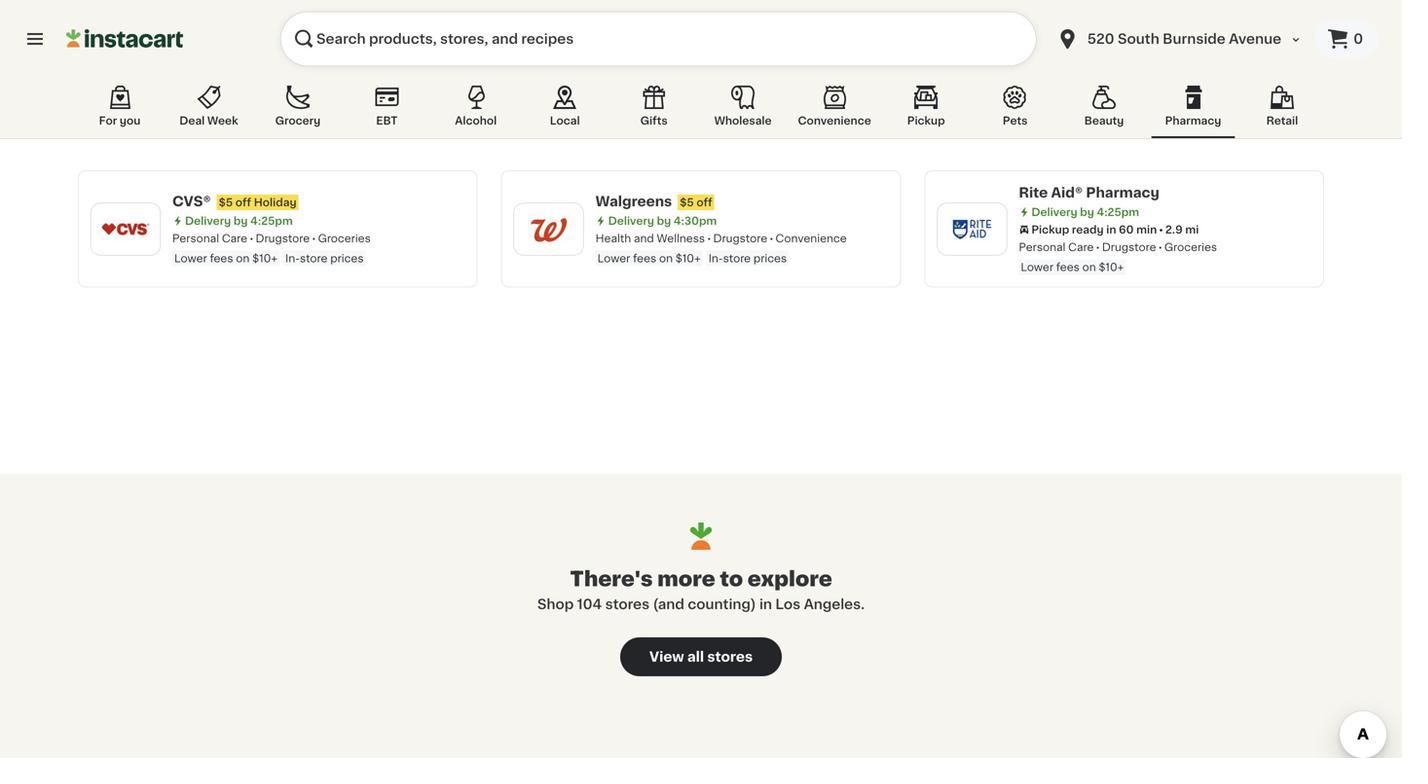 Task type: locate. For each thing, give the bounding box(es) containing it.
pharmacy
[[1165, 115, 1221, 126], [1086, 186, 1159, 200]]

in left 60
[[1106, 224, 1116, 235]]

stores inside there's more to explore shop 104 stores (and counting) in los angeles.
[[605, 598, 650, 611]]

$5 up 4:30pm
[[680, 197, 694, 208]]

off
[[235, 197, 251, 208], [697, 197, 712, 208]]

by for cvs®
[[234, 216, 248, 226]]

pharmacy up 60
[[1086, 186, 1159, 200]]

delivery by 4:25pm
[[1031, 207, 1139, 218], [185, 216, 293, 226]]

0 horizontal spatial $5
[[219, 197, 233, 208]]

$10+ inside the personal care drugstore groceries lower fees on $10+ in-store prices
[[252, 253, 278, 264]]

1 horizontal spatial by
[[657, 216, 671, 226]]

2 horizontal spatial drugstore
[[1102, 242, 1156, 253]]

deal week button
[[167, 82, 251, 138]]

drugstore
[[256, 233, 310, 244], [713, 233, 767, 244], [1102, 242, 1156, 253]]

rite
[[1019, 186, 1048, 200]]

lower down cvs®
[[174, 253, 207, 264]]

by
[[1080, 207, 1094, 218], [234, 216, 248, 226], [657, 216, 671, 226]]

1 vertical spatial convenience
[[776, 233, 847, 244]]

$10+ for personal care drugstore groceries lower fees on $10+
[[1099, 262, 1124, 273]]

2 520 south burnside avenue button from the left
[[1056, 12, 1303, 66]]

by down walgreens $5 off
[[657, 216, 671, 226]]

care down the ready
[[1068, 242, 1094, 253]]

lower inside personal care drugstore groceries lower fees on $10+
[[1021, 262, 1053, 273]]

0 horizontal spatial 4:25pm
[[250, 216, 293, 226]]

on inside personal care drugstore groceries lower fees on $10+
[[1082, 262, 1096, 273]]

$10+ inside health and wellness drugstore convenience lower fees on $10+ in-store prices
[[676, 253, 701, 264]]

$10+ down wellness
[[676, 253, 701, 264]]

$10+ inside personal care drugstore groceries lower fees on $10+
[[1099, 262, 1124, 273]]

personal down cvs®
[[172, 233, 219, 244]]

stores right all
[[707, 650, 753, 664]]

(and
[[653, 598, 684, 611]]

off inside walgreens $5 off
[[697, 197, 712, 208]]

2 store from the left
[[723, 253, 751, 264]]

2 horizontal spatial fees
[[1056, 262, 1080, 273]]

delivery down walgreens at the left top
[[608, 216, 654, 226]]

care down cvs® $5 off holiday
[[222, 233, 247, 244]]

drugstore inside the personal care drugstore groceries lower fees on $10+ in-store prices
[[256, 233, 310, 244]]

groceries inside personal care drugstore groceries lower fees on $10+
[[1164, 242, 1217, 253]]

on down wellness
[[659, 253, 673, 264]]

store
[[300, 253, 328, 264], [723, 253, 751, 264]]

personal care drugstore groceries lower fees on $10+ in-store prices
[[172, 233, 371, 264]]

beauty button
[[1062, 82, 1146, 138]]

local
[[550, 115, 580, 126]]

lower for personal care drugstore groceries lower fees on $10+
[[1021, 262, 1053, 273]]

0 horizontal spatial off
[[235, 197, 251, 208]]

groceries inside the personal care drugstore groceries lower fees on $10+ in-store prices
[[318, 233, 371, 244]]

lower down health
[[598, 253, 630, 264]]

1 horizontal spatial care
[[1068, 242, 1094, 253]]

retail button
[[1240, 82, 1324, 138]]

1 horizontal spatial fees
[[633, 253, 656, 264]]

1 vertical spatial pharmacy
[[1086, 186, 1159, 200]]

2 prices from the left
[[754, 253, 787, 264]]

1 horizontal spatial on
[[659, 253, 673, 264]]

104
[[577, 598, 602, 611]]

1 off from the left
[[235, 197, 251, 208]]

0 horizontal spatial drugstore
[[256, 233, 310, 244]]

1 horizontal spatial pharmacy
[[1165, 115, 1221, 126]]

1 vertical spatial pickup
[[1031, 224, 1069, 235]]

delivery by 4:25pm for drugstore
[[185, 216, 293, 226]]

stores down there's
[[605, 598, 650, 611]]

drugstore down holiday on the top
[[256, 233, 310, 244]]

lower inside the personal care drugstore groceries lower fees on $10+ in-store prices
[[174, 253, 207, 264]]

1 horizontal spatial pickup
[[1031, 224, 1069, 235]]

2 off from the left
[[697, 197, 712, 208]]

in-
[[285, 253, 300, 264], [709, 253, 723, 264]]

instacart image
[[66, 27, 183, 51]]

off for walgreens
[[697, 197, 712, 208]]

fees
[[210, 253, 233, 264], [633, 253, 656, 264], [1056, 262, 1080, 273]]

1 horizontal spatial delivery by 4:25pm
[[1031, 207, 1139, 218]]

view all stores button
[[620, 638, 782, 677]]

0 horizontal spatial $10+
[[252, 253, 278, 264]]

rite aid® pharmacy logo image
[[947, 204, 997, 254]]

there's
[[570, 569, 653, 590]]

fees down the ready
[[1056, 262, 1080, 273]]

counting)
[[688, 598, 756, 611]]

there's more to explore shop 104 stores (and counting) in los angeles.
[[537, 569, 865, 611]]

wholesale button
[[701, 82, 785, 138]]

in- inside health and wellness drugstore convenience lower fees on $10+ in-store prices
[[709, 253, 723, 264]]

2.9 mi
[[1165, 224, 1199, 235]]

pets button
[[973, 82, 1057, 138]]

2 horizontal spatial lower
[[1021, 262, 1053, 273]]

1 horizontal spatial $10+
[[676, 253, 701, 264]]

520 south burnside avenue
[[1087, 32, 1281, 46]]

$10+ down holiday on the top
[[252, 253, 278, 264]]

rite aid® pharmacy
[[1019, 186, 1159, 200]]

delivery by 4:25pm down cvs® $5 off holiday
[[185, 216, 293, 226]]

los
[[775, 598, 801, 611]]

pickup left the pets
[[907, 115, 945, 126]]

delivery by 4:30pm
[[608, 216, 717, 226]]

in left los
[[759, 598, 772, 611]]

drugstore inside personal care drugstore groceries lower fees on $10+
[[1102, 242, 1156, 253]]

on down cvs® $5 off holiday
[[236, 253, 250, 264]]

0 vertical spatial in
[[1106, 224, 1116, 235]]

to
[[720, 569, 743, 590]]

1 horizontal spatial in-
[[709, 253, 723, 264]]

0 horizontal spatial on
[[236, 253, 250, 264]]

$5 right cvs®
[[219, 197, 233, 208]]

1 prices from the left
[[330, 253, 364, 264]]

1 horizontal spatial off
[[697, 197, 712, 208]]

1 vertical spatial in
[[759, 598, 772, 611]]

pickup for pickup
[[907, 115, 945, 126]]

care inside personal care drugstore groceries lower fees on $10+
[[1068, 242, 1094, 253]]

holiday
[[254, 197, 297, 208]]

care inside the personal care drugstore groceries lower fees on $10+ in-store prices
[[222, 233, 247, 244]]

fees inside personal care drugstore groceries lower fees on $10+
[[1056, 262, 1080, 273]]

lower
[[174, 253, 207, 264], [598, 253, 630, 264], [1021, 262, 1053, 273]]

beauty
[[1084, 115, 1124, 126]]

personal inside personal care drugstore groceries lower fees on $10+
[[1019, 242, 1066, 253]]

pickup left the ready
[[1031, 224, 1069, 235]]

1 $5 from the left
[[219, 197, 233, 208]]

4:25pm up 60
[[1097, 207, 1139, 218]]

1 horizontal spatial groceries
[[1164, 242, 1217, 253]]

1 store from the left
[[300, 253, 328, 264]]

0 horizontal spatial fees
[[210, 253, 233, 264]]

0 horizontal spatial pickup
[[907, 115, 945, 126]]

store inside the personal care drugstore groceries lower fees on $10+ in-store prices
[[300, 253, 328, 264]]

pets
[[1003, 115, 1028, 126]]

on
[[236, 253, 250, 264], [659, 253, 673, 264], [1082, 262, 1096, 273]]

520 south burnside avenue button
[[1044, 12, 1315, 66], [1056, 12, 1303, 66]]

1 in- from the left
[[285, 253, 300, 264]]

by down cvs® $5 off holiday
[[234, 216, 248, 226]]

on down the ready
[[1082, 262, 1096, 273]]

2 horizontal spatial by
[[1080, 207, 1094, 218]]

0 horizontal spatial delivery by 4:25pm
[[185, 216, 293, 226]]

in- inside the personal care drugstore groceries lower fees on $10+ in-store prices
[[285, 253, 300, 264]]

care
[[222, 233, 247, 244], [1068, 242, 1094, 253]]

0 horizontal spatial prices
[[330, 253, 364, 264]]

personal
[[172, 233, 219, 244], [1019, 242, 1066, 253]]

4:30pm
[[674, 216, 717, 226]]

in- down holiday on the top
[[285, 253, 300, 264]]

angeles.
[[804, 598, 865, 611]]

0 horizontal spatial in-
[[285, 253, 300, 264]]

grocery button
[[256, 82, 340, 138]]

off up 4:30pm
[[697, 197, 712, 208]]

you
[[120, 115, 141, 126]]

0 horizontal spatial groceries
[[318, 233, 371, 244]]

0 horizontal spatial pharmacy
[[1086, 186, 1159, 200]]

fees down cvs® $5 off holiday
[[210, 253, 233, 264]]

1 horizontal spatial stores
[[707, 650, 753, 664]]

2 $5 from the left
[[680, 197, 694, 208]]

drugstore for personal care drugstore groceries lower fees on $10+ in-store prices
[[256, 233, 310, 244]]

0 vertical spatial pharmacy
[[1165, 115, 1221, 126]]

0 vertical spatial convenience
[[798, 115, 871, 126]]

south
[[1118, 32, 1159, 46]]

0 horizontal spatial store
[[300, 253, 328, 264]]

fees inside the personal care drugstore groceries lower fees on $10+ in-store prices
[[210, 253, 233, 264]]

None search field
[[280, 12, 1037, 66]]

1 horizontal spatial drugstore
[[713, 233, 767, 244]]

0 horizontal spatial in
[[759, 598, 772, 611]]

2 in- from the left
[[709, 253, 723, 264]]

2 horizontal spatial $10+
[[1099, 262, 1124, 273]]

walgreens logo image
[[524, 204, 574, 254]]

0 vertical spatial pickup
[[907, 115, 945, 126]]

0 vertical spatial stores
[[605, 598, 650, 611]]

delivery down cvs®
[[185, 216, 231, 226]]

off inside cvs® $5 off holiday
[[235, 197, 251, 208]]

shop categories tab list
[[78, 82, 1324, 138]]

$5 inside cvs® $5 off holiday
[[219, 197, 233, 208]]

by up the ready
[[1080, 207, 1094, 218]]

$10+
[[252, 253, 278, 264], [676, 253, 701, 264], [1099, 262, 1124, 273]]

0 horizontal spatial lower
[[174, 253, 207, 264]]

care for personal care drugstore groceries lower fees on $10+ in-store prices
[[222, 233, 247, 244]]

$10+ down 60
[[1099, 262, 1124, 273]]

4:25pm down holiday on the top
[[250, 216, 293, 226]]

convenience
[[798, 115, 871, 126], [776, 233, 847, 244]]

lower down the pickup ready in 60 min
[[1021, 262, 1053, 273]]

groceries
[[318, 233, 371, 244], [1164, 242, 1217, 253]]

1 horizontal spatial $5
[[680, 197, 694, 208]]

ebt
[[376, 115, 398, 126]]

1 horizontal spatial 4:25pm
[[1097, 207, 1139, 218]]

on inside the personal care drugstore groceries lower fees on $10+ in-store prices
[[236, 253, 250, 264]]

0 horizontal spatial stores
[[605, 598, 650, 611]]

pharmacy down the burnside
[[1165, 115, 1221, 126]]

delivery
[[1031, 207, 1077, 218], [185, 216, 231, 226], [608, 216, 654, 226]]

$5 inside walgreens $5 off
[[680, 197, 694, 208]]

$5 for walgreens
[[680, 197, 694, 208]]

alcohol
[[455, 115, 497, 126]]

retail
[[1266, 115, 1298, 126]]

personal inside the personal care drugstore groceries lower fees on $10+ in-store prices
[[172, 233, 219, 244]]

drugstore down 4:30pm
[[713, 233, 767, 244]]

drugstore down 60
[[1102, 242, 1156, 253]]

pickup
[[907, 115, 945, 126], [1031, 224, 1069, 235]]

walgreens
[[596, 195, 672, 208]]

0 horizontal spatial by
[[234, 216, 248, 226]]

deal
[[179, 115, 205, 126]]

1 horizontal spatial in
[[1106, 224, 1116, 235]]

0 horizontal spatial care
[[222, 233, 247, 244]]

1 horizontal spatial personal
[[1019, 242, 1066, 253]]

1 horizontal spatial delivery
[[608, 216, 654, 226]]

personal down the pickup ready in 60 min
[[1019, 242, 1066, 253]]

on inside health and wellness drugstore convenience lower fees on $10+ in-store prices
[[659, 253, 673, 264]]

in inside there's more to explore shop 104 stores (and counting) in los angeles.
[[759, 598, 772, 611]]

1 vertical spatial stores
[[707, 650, 753, 664]]

convenience inside button
[[798, 115, 871, 126]]

personal for personal care drugstore groceries lower fees on $10+ in-store prices
[[172, 233, 219, 244]]

delivery by 4:25pm for 2.9 mi
[[1031, 207, 1139, 218]]

0 horizontal spatial personal
[[172, 233, 219, 244]]

in- down 4:30pm
[[709, 253, 723, 264]]

1 horizontal spatial prices
[[754, 253, 787, 264]]

cvs®
[[172, 195, 211, 208]]

prices inside health and wellness drugstore convenience lower fees on $10+ in-store prices
[[754, 253, 787, 264]]

1 horizontal spatial lower
[[598, 253, 630, 264]]

gifts
[[640, 115, 668, 126]]

0 horizontal spatial delivery
[[185, 216, 231, 226]]

groceries for personal care drugstore groceries lower fees on $10+
[[1164, 242, 1217, 253]]

groceries for personal care drugstore groceries lower fees on $10+ in-store prices
[[318, 233, 371, 244]]

delivery down aid®
[[1031, 207, 1077, 218]]

2 horizontal spatial on
[[1082, 262, 1096, 273]]

in
[[1106, 224, 1116, 235], [759, 598, 772, 611]]

1 horizontal spatial store
[[723, 253, 751, 264]]

$10+ for personal care drugstore groceries lower fees on $10+ in-store prices
[[252, 253, 278, 264]]

4:25pm
[[1097, 207, 1139, 218], [250, 216, 293, 226]]

wellness
[[657, 233, 705, 244]]

Search field
[[280, 12, 1037, 66]]

prices
[[330, 253, 364, 264], [754, 253, 787, 264]]

pickup inside button
[[907, 115, 945, 126]]

fees down 'and' in the left of the page
[[633, 253, 656, 264]]

stores
[[605, 598, 650, 611], [707, 650, 753, 664]]

$5
[[219, 197, 233, 208], [680, 197, 694, 208]]

delivery by 4:25pm up the ready
[[1031, 207, 1139, 218]]

off left holiday on the top
[[235, 197, 251, 208]]



Task type: describe. For each thing, give the bounding box(es) containing it.
week
[[207, 115, 238, 126]]

on for personal care drugstore groceries lower fees on $10+ in-store prices
[[236, 253, 250, 264]]

shop
[[537, 598, 574, 611]]

2 horizontal spatial delivery
[[1031, 207, 1077, 218]]

pickup button
[[884, 82, 968, 138]]

min
[[1136, 224, 1157, 235]]

4:25pm for 2.9 mi
[[1097, 207, 1139, 218]]

ebt button
[[345, 82, 429, 138]]

cvs® $5 off holiday
[[172, 195, 297, 208]]

pickup ready in 60 min
[[1031, 224, 1157, 235]]

more
[[657, 569, 715, 590]]

520
[[1087, 32, 1114, 46]]

cvs® logo image
[[100, 204, 151, 254]]

for you
[[99, 115, 141, 126]]

pharmacy inside button
[[1165, 115, 1221, 126]]

grocery
[[275, 115, 321, 126]]

drugstore inside health and wellness drugstore convenience lower fees on $10+ in-store prices
[[713, 233, 767, 244]]

fees for personal care drugstore groceries lower fees on $10+
[[1056, 262, 1080, 273]]

lower for personal care drugstore groceries lower fees on $10+ in-store prices
[[174, 253, 207, 264]]

by for walgreens
[[657, 216, 671, 226]]

explore
[[748, 569, 832, 590]]

gifts button
[[612, 82, 696, 138]]

local button
[[523, 82, 607, 138]]

alcohol button
[[434, 82, 518, 138]]

mi
[[1185, 224, 1199, 235]]

view all stores link
[[620, 638, 782, 677]]

deal week
[[179, 115, 238, 126]]

1 520 south burnside avenue button from the left
[[1044, 12, 1315, 66]]

0 button
[[1315, 19, 1379, 58]]

for
[[99, 115, 117, 126]]

drugstore for personal care drugstore groceries lower fees on $10+
[[1102, 242, 1156, 253]]

lower inside health and wellness drugstore convenience lower fees on $10+ in-store prices
[[598, 253, 630, 264]]

burnside
[[1163, 32, 1226, 46]]

view all stores
[[649, 650, 753, 664]]

health and wellness drugstore convenience lower fees on $10+ in-store prices
[[596, 233, 847, 264]]

4:25pm for drugstore
[[250, 216, 293, 226]]

personal for personal care drugstore groceries lower fees on $10+
[[1019, 242, 1066, 253]]

view
[[649, 650, 684, 664]]

store inside health and wellness drugstore convenience lower fees on $10+ in-store prices
[[723, 253, 751, 264]]

ready
[[1072, 224, 1104, 235]]

fees inside health and wellness drugstore convenience lower fees on $10+ in-store prices
[[633, 253, 656, 264]]

avenue
[[1229, 32, 1281, 46]]

aid®
[[1051, 186, 1083, 200]]

60
[[1119, 224, 1134, 235]]

wholesale
[[714, 115, 772, 126]]

$5 for cvs®
[[219, 197, 233, 208]]

health
[[596, 233, 631, 244]]

care for personal care drugstore groceries lower fees on $10+
[[1068, 242, 1094, 253]]

delivery for cvs®
[[185, 216, 231, 226]]

and
[[634, 233, 654, 244]]

convenience button
[[790, 82, 879, 138]]

walgreens $5 off
[[596, 195, 712, 208]]

off for cvs®
[[235, 197, 251, 208]]

stores inside button
[[707, 650, 753, 664]]

personal care drugstore groceries lower fees on $10+
[[1019, 242, 1217, 273]]

pharmacy button
[[1151, 82, 1235, 138]]

for you button
[[78, 82, 162, 138]]

0
[[1353, 32, 1363, 46]]

2.9
[[1165, 224, 1183, 235]]

fees for personal care drugstore groceries lower fees on $10+ in-store prices
[[210, 253, 233, 264]]

prices inside the personal care drugstore groceries lower fees on $10+ in-store prices
[[330, 253, 364, 264]]

convenience inside health and wellness drugstore convenience lower fees on $10+ in-store prices
[[776, 233, 847, 244]]

all
[[687, 650, 704, 664]]

pickup for pickup ready in 60 min
[[1031, 224, 1069, 235]]

delivery for walgreens
[[608, 216, 654, 226]]

on for personal care drugstore groceries lower fees on $10+
[[1082, 262, 1096, 273]]



Task type: vqa. For each thing, say whether or not it's contained in the screenshot.
The Of
no



